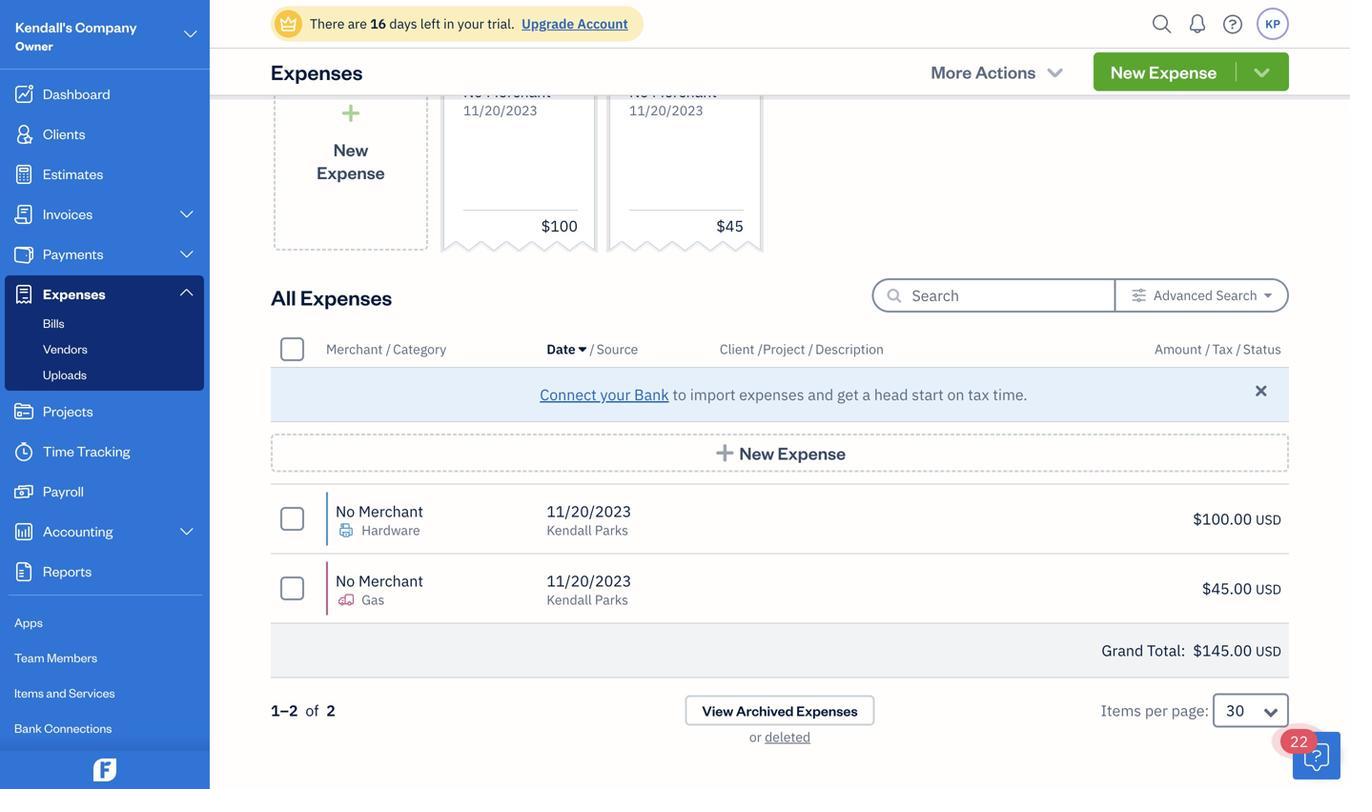 Task type: locate. For each thing, give the bounding box(es) containing it.
0 horizontal spatial plus image
[[340, 103, 362, 123]]

0 vertical spatial kendall
[[547, 522, 592, 539]]

expenses up "deleted" link on the right
[[797, 702, 858, 720]]

crown image
[[278, 14, 299, 34]]

bank connections link
[[5, 712, 204, 746]]

caretdown image
[[1265, 288, 1272, 303]]

0 horizontal spatial new expense
[[317, 138, 385, 183]]

chevron large down image inside accounting link
[[178, 525, 196, 540]]

0 vertical spatial expense
[[1149, 61, 1217, 83]]

no inside no merchant 11/20/2023 $100
[[464, 82, 483, 102]]

/ right project
[[809, 340, 814, 358]]

merchant inside no merchant 11/20/2023
[[652, 82, 717, 102]]

2 vertical spatial expense
[[778, 442, 846, 464]]

bank inside 'link'
[[14, 721, 42, 736]]

parks for $100.00
[[595, 522, 628, 539]]

merchant inside no merchant 11/20/2023 $100
[[486, 82, 551, 102]]

0 vertical spatial and
[[808, 385, 834, 405]]

to
[[673, 385, 687, 405]]

items left per
[[1101, 701, 1142, 721]]

plus image inside new expense button
[[714, 443, 736, 463]]

1 vertical spatial your
[[600, 385, 631, 405]]

more actions
[[931, 61, 1036, 83]]

deleted
[[765, 729, 811, 746]]

16
[[370, 15, 386, 32]]

0 vertical spatial usd
[[1256, 511, 1282, 529]]

1 kendall from the top
[[547, 522, 592, 539]]

4 / from the left
[[809, 340, 814, 358]]

items per page:
[[1101, 701, 1210, 721]]

days
[[389, 15, 417, 32]]

usd right "$100.00"
[[1256, 511, 1282, 529]]

items
[[14, 685, 44, 701], [1101, 701, 1142, 721]]

expense
[[1149, 61, 1217, 83], [317, 161, 385, 183], [778, 442, 846, 464]]

total
[[1147, 641, 1181, 661]]

trial.
[[487, 15, 515, 32]]

2 vertical spatial new
[[740, 442, 775, 464]]

payroll link
[[5, 473, 204, 511]]

plus image inside the new expense link
[[340, 103, 362, 123]]

no merchant up gas at the left bottom
[[336, 502, 423, 522]]

1 horizontal spatial new expense
[[740, 442, 846, 464]]

2 usd from the top
[[1256, 581, 1282, 598]]

invoices link
[[5, 196, 204, 234]]

1 vertical spatial 11/20/2023 kendall parks
[[547, 571, 632, 609]]

expenses up bills
[[43, 285, 106, 303]]

1 usd from the top
[[1256, 511, 1282, 529]]

1 vertical spatial new expense button
[[271, 434, 1289, 473]]

per
[[1145, 701, 1168, 721]]

2 / from the left
[[590, 340, 595, 358]]

client / project / description
[[720, 340, 884, 358]]

usd right $45.00
[[1256, 581, 1282, 598]]

freshbooks image
[[90, 759, 120, 782]]

bank
[[634, 385, 669, 405], [14, 721, 42, 736]]

new expense
[[1111, 61, 1217, 83], [317, 138, 385, 183], [740, 442, 846, 464]]

chevron large down image down chevron large down icon on the top of page
[[178, 285, 196, 300]]

11/20/2023 inside no merchant 11/20/2023
[[629, 102, 704, 119]]

items for items and services
[[14, 685, 44, 701]]

tax
[[1213, 340, 1233, 358]]

1 horizontal spatial bank
[[634, 385, 669, 405]]

1 vertical spatial parks
[[595, 591, 628, 609]]

actions
[[976, 61, 1036, 83]]

connect
[[540, 385, 597, 405]]

accounting
[[43, 522, 113, 540]]

team members link
[[5, 642, 204, 675]]

2 kendall from the top
[[547, 591, 592, 609]]

new expense button down connect your bank to import expenses and get a head start on tax time.
[[271, 434, 1289, 473]]

1 horizontal spatial plus image
[[714, 443, 736, 463]]

plus image
[[340, 103, 362, 123], [714, 443, 736, 463]]

connect your bank to import expenses and get a head start on tax time.
[[540, 385, 1028, 405]]

/ right client at top
[[758, 340, 763, 358]]

items down team
[[14, 685, 44, 701]]

2 11/20/2023 kendall parks from the top
[[547, 571, 632, 609]]

0 horizontal spatial your
[[458, 15, 484, 32]]

timer image
[[12, 443, 35, 462]]

1 11/20/2023 kendall parks from the top
[[547, 502, 632, 539]]

1 vertical spatial usd
[[1256, 581, 1282, 598]]

status
[[1243, 340, 1282, 358]]

archived
[[736, 702, 794, 720]]

1 horizontal spatial new
[[740, 442, 775, 464]]

/
[[386, 340, 391, 358], [590, 340, 595, 358], [758, 340, 763, 358], [809, 340, 814, 358], [1206, 340, 1211, 358], [1236, 340, 1242, 358]]

upgrade account link
[[518, 15, 628, 32]]

Search text field
[[912, 280, 1084, 311]]

new
[[1111, 61, 1146, 83], [334, 138, 368, 160], [740, 442, 775, 464]]

chevron large down image for expenses
[[178, 285, 196, 300]]

kp button
[[1257, 8, 1289, 40]]

go to help image
[[1218, 10, 1248, 39]]

usd
[[1256, 511, 1282, 529], [1256, 581, 1282, 598], [1256, 643, 1282, 660]]

chart image
[[12, 523, 35, 542]]

usd right the $145.00
[[1256, 643, 1282, 660]]

no inside no merchant 11/20/2023
[[629, 82, 649, 102]]

1 horizontal spatial expense
[[778, 442, 846, 464]]

category
[[393, 340, 447, 358]]

1 vertical spatial and
[[46, 685, 66, 701]]

chevrondown image
[[1251, 62, 1273, 82]]

a
[[863, 385, 871, 405]]

/ right caretdown image
[[590, 340, 595, 358]]

:
[[1181, 641, 1186, 661]]

bank left connections
[[14, 721, 42, 736]]

chevron large down image
[[182, 23, 199, 46], [178, 207, 196, 222], [178, 285, 196, 300], [178, 525, 196, 540]]

no merchant down hardware
[[336, 571, 423, 591]]

0 vertical spatial parks
[[595, 522, 628, 539]]

new expense button down notifications 'image'
[[1094, 52, 1289, 91]]

1 vertical spatial plus image
[[714, 443, 736, 463]]

deleted link
[[765, 729, 811, 746]]

vendors link
[[9, 338, 200, 361]]

no
[[464, 82, 483, 102], [629, 82, 649, 102], [336, 502, 355, 522], [336, 571, 355, 591]]

clients link
[[5, 115, 204, 154]]

usd inside $45.00 usd
[[1256, 581, 1282, 598]]

11/20/2023 kendall parks for $45.00
[[547, 571, 632, 609]]

0 horizontal spatial expense
[[317, 161, 385, 183]]

1 vertical spatial new
[[334, 138, 368, 160]]

main element
[[0, 0, 258, 790]]

Items per page: field
[[1213, 694, 1289, 728]]

kendall for $45.00
[[547, 591, 592, 609]]

more actions button
[[914, 52, 1083, 91]]

items and services
[[14, 685, 115, 701]]

0 vertical spatial new
[[1111, 61, 1146, 83]]

client image
[[12, 125, 35, 144]]

plus image down import
[[714, 443, 736, 463]]

expense image
[[12, 285, 35, 304]]

2 parks from the top
[[595, 591, 628, 609]]

0 vertical spatial 11/20/2023 kendall parks
[[547, 502, 632, 539]]

in
[[444, 15, 455, 32]]

items inside main element
[[14, 685, 44, 701]]

invoices
[[43, 205, 93, 223]]

status link
[[1243, 340, 1282, 358]]

1 vertical spatial new expense
[[317, 138, 385, 183]]

22 button
[[1281, 730, 1341, 780]]

/ left tax
[[1206, 340, 1211, 358]]

merchant link
[[326, 340, 386, 358]]

connections
[[44, 721, 112, 736]]

kp
[[1266, 16, 1281, 31]]

services
[[69, 685, 115, 701]]

invoice image
[[12, 205, 35, 224]]

dashboard
[[43, 84, 110, 103]]

advanced search
[[1154, 287, 1258, 304]]

1 vertical spatial bank
[[14, 721, 42, 736]]

2 horizontal spatial expense
[[1149, 61, 1217, 83]]

projects link
[[5, 393, 204, 431]]

chevron large down image inside invoices link
[[178, 207, 196, 222]]

0 horizontal spatial and
[[46, 685, 66, 701]]

clients
[[43, 124, 85, 143]]

no merchant 11/20/2023 $100
[[464, 82, 578, 236]]

dashboard image
[[12, 85, 35, 104]]

0 vertical spatial no merchant
[[336, 502, 423, 522]]

$100
[[541, 216, 578, 236]]

no merchant for $100.00
[[336, 502, 423, 522]]

0 horizontal spatial new
[[334, 138, 368, 160]]

3 usd from the top
[[1256, 643, 1282, 660]]

plus image down are
[[340, 103, 362, 123]]

2 horizontal spatial new expense
[[1111, 61, 1217, 83]]

2 no merchant from the top
[[336, 571, 423, 591]]

11/20/2023 inside no merchant 11/20/2023 $100
[[464, 102, 538, 119]]

1 parks from the top
[[595, 522, 628, 539]]

category link
[[393, 340, 447, 358]]

your right in
[[458, 15, 484, 32]]

0 vertical spatial plus image
[[340, 103, 362, 123]]

items for items per page:
[[1101, 701, 1142, 721]]

expenses up the merchant link
[[300, 284, 392, 311]]

2 vertical spatial usd
[[1256, 643, 1282, 660]]

project image
[[12, 402, 35, 422]]

30
[[1227, 701, 1245, 721]]

all expenses
[[271, 284, 392, 311]]

kendall for $100.00
[[547, 522, 592, 539]]

and inside main element
[[46, 685, 66, 701]]

0 horizontal spatial bank
[[14, 721, 42, 736]]

/ left the category link
[[386, 340, 391, 358]]

1 vertical spatial no merchant
[[336, 571, 423, 591]]

1 no merchant from the top
[[336, 502, 423, 522]]

your down source
[[600, 385, 631, 405]]

merchant
[[486, 82, 551, 102], [652, 82, 717, 102], [326, 340, 383, 358], [359, 502, 423, 522], [359, 571, 423, 591]]

0 vertical spatial new expense
[[1111, 61, 1217, 83]]

expenses inside view archived expenses or deleted
[[797, 702, 858, 720]]

no merchant 11/20/2023
[[629, 82, 717, 119]]

apps
[[14, 615, 43, 630]]

22
[[1290, 732, 1309, 752]]

your
[[458, 15, 484, 32], [600, 385, 631, 405]]

11/20/2023 kendall parks for $100.00
[[547, 502, 632, 539]]

0 horizontal spatial items
[[14, 685, 44, 701]]

chevrondown image
[[1044, 62, 1066, 82]]

chevron large down image up reports link
[[178, 525, 196, 540]]

expenses down there
[[271, 58, 363, 85]]

and down team members
[[46, 685, 66, 701]]

11/20/2023
[[464, 102, 538, 119], [629, 102, 704, 119], [547, 502, 632, 522], [547, 571, 632, 591]]

view
[[702, 702, 734, 720]]

chevron large down image up chevron large down icon on the top of page
[[178, 207, 196, 222]]

1 horizontal spatial items
[[1101, 701, 1142, 721]]

0 vertical spatial new expense button
[[1094, 52, 1289, 91]]

estimates
[[43, 165, 103, 183]]

kendall's
[[15, 18, 72, 36]]

1 vertical spatial kendall
[[547, 591, 592, 609]]

bank left to
[[634, 385, 669, 405]]

and left get
[[808, 385, 834, 405]]

2 horizontal spatial new
[[1111, 61, 1146, 83]]

projects
[[43, 402, 93, 420]]

/ right tax
[[1236, 340, 1242, 358]]

usd inside $100.00 usd
[[1256, 511, 1282, 529]]



Task type: describe. For each thing, give the bounding box(es) containing it.
start
[[912, 385, 944, 405]]

estimates link
[[5, 155, 204, 194]]

connect your bank button
[[540, 383, 669, 406]]

money image
[[12, 483, 35, 502]]

there
[[310, 15, 345, 32]]

chevron large down image
[[178, 247, 196, 262]]

1 vertical spatial expense
[[317, 161, 385, 183]]

bills
[[43, 315, 64, 331]]

client
[[720, 340, 755, 358]]

bank connections
[[14, 721, 112, 736]]

dashboard link
[[5, 75, 204, 113]]

chevron large down image for invoices
[[178, 207, 196, 222]]

expenses inside main element
[[43, 285, 106, 303]]

reports
[[43, 562, 92, 580]]

usd for $45.00
[[1256, 581, 1282, 598]]

date link
[[547, 340, 590, 358]]

grand total : $145.00 usd
[[1102, 641, 1282, 661]]

amount
[[1155, 340, 1203, 358]]

or
[[750, 729, 762, 746]]

client link
[[720, 340, 758, 358]]

5 / from the left
[[1206, 340, 1211, 358]]

there are 16 days left in your trial. upgrade account
[[310, 15, 628, 32]]

payments link
[[5, 236, 204, 274]]

gas
[[362, 591, 385, 609]]

amount link
[[1155, 340, 1206, 358]]

reports link
[[5, 553, 204, 591]]

payments
[[43, 245, 103, 263]]

view archived expenses or deleted
[[702, 702, 858, 746]]

$45
[[716, 216, 744, 236]]

$100.00 usd
[[1193, 509, 1282, 529]]

usd for $100.00
[[1256, 511, 1282, 529]]

settings image
[[1132, 288, 1147, 303]]

project
[[763, 340, 805, 358]]

upgrade
[[522, 15, 574, 32]]

page:
[[1172, 701, 1210, 721]]

no merchant for $45.00
[[336, 571, 423, 591]]

resource center badge image
[[1293, 732, 1341, 780]]

$100.00
[[1193, 509, 1252, 529]]

uploads link
[[9, 363, 200, 386]]

2
[[326, 701, 336, 721]]

left
[[421, 15, 441, 32]]

$145.00
[[1193, 641, 1252, 661]]

1 horizontal spatial your
[[600, 385, 631, 405]]

advanced search button
[[1116, 280, 1288, 311]]

report image
[[12, 563, 35, 582]]

time tracking link
[[5, 433, 204, 471]]

chevron large down image for accounting
[[178, 525, 196, 540]]

tracking
[[77, 442, 130, 460]]

team members
[[14, 650, 97, 666]]

chevron large down image right company
[[182, 23, 199, 46]]

0 vertical spatial bank
[[634, 385, 669, 405]]

parks for $45.00
[[595, 591, 628, 609]]

new expense link
[[274, 36, 428, 251]]

amount / tax / status
[[1155, 340, 1282, 358]]

$45.00
[[1203, 579, 1252, 599]]

grand
[[1102, 641, 1144, 661]]

payment image
[[12, 245, 35, 264]]

accounting link
[[5, 513, 204, 551]]

uploads
[[43, 367, 87, 382]]

search image
[[1147, 10, 1178, 39]]

all
[[271, 284, 296, 311]]

bills link
[[9, 312, 200, 335]]

1–2 of 2
[[271, 701, 336, 721]]

date
[[547, 340, 576, 358]]

new expense inside dropdown button
[[1111, 61, 1217, 83]]

time tracking
[[43, 442, 130, 460]]

time
[[43, 442, 74, 460]]

expenses
[[739, 385, 805, 405]]

1 horizontal spatial and
[[808, 385, 834, 405]]

members
[[47, 650, 97, 666]]

view archived expenses link
[[685, 696, 875, 726]]

team
[[14, 650, 44, 666]]

expenses link
[[5, 276, 204, 312]]

caretdown image
[[579, 342, 587, 357]]

merchant / category
[[326, 340, 447, 358]]

hardware
[[362, 522, 420, 539]]

notifications image
[[1183, 5, 1213, 43]]

6 / from the left
[[1236, 340, 1242, 358]]

advanced
[[1154, 287, 1213, 304]]

of
[[306, 701, 319, 721]]

vendors
[[43, 341, 88, 357]]

tax
[[968, 385, 990, 405]]

source
[[597, 340, 638, 358]]

payroll
[[43, 482, 84, 500]]

2 vertical spatial new expense
[[740, 442, 846, 464]]

0 vertical spatial your
[[458, 15, 484, 32]]

new inside new expense dropdown button
[[1111, 61, 1146, 83]]

new inside new expense
[[334, 138, 368, 160]]

1 / from the left
[[386, 340, 391, 358]]

import
[[690, 385, 736, 405]]

close image
[[1253, 382, 1270, 400]]

usd inside grand total : $145.00 usd
[[1256, 643, 1282, 660]]

expense inside dropdown button
[[1149, 61, 1217, 83]]

3 / from the left
[[758, 340, 763, 358]]

items and services link
[[5, 677, 204, 711]]

time.
[[993, 385, 1028, 405]]

estimate image
[[12, 165, 35, 184]]



Task type: vqa. For each thing, say whether or not it's contained in the screenshot.
Bank to the left
yes



